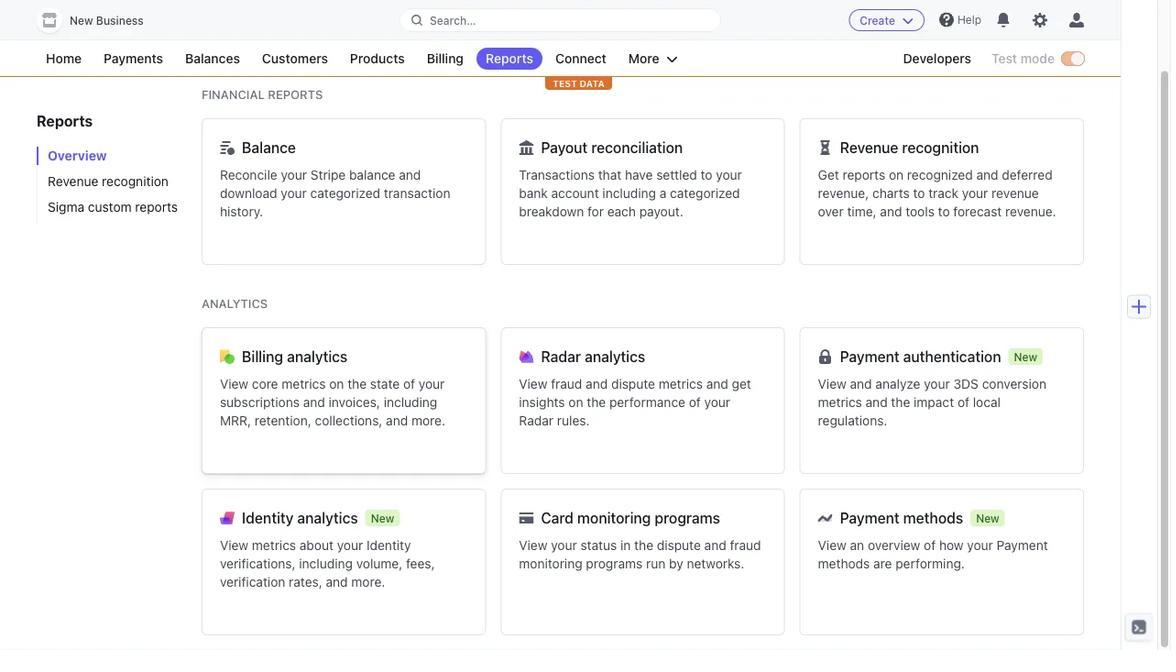 Task type: locate. For each thing, give the bounding box(es) containing it.
your down card at bottom left
[[551, 538, 577, 553]]

billing down search… on the left top of page
[[427, 51, 464, 66]]

more. inside view core metrics on the state of your subscriptions and invoices, including mrr, retention, collections, and more.
[[412, 413, 446, 428]]

view metrics about your identity verifications, including volume, fees, verification rates, and more.
[[220, 538, 435, 590]]

programs up by on the right bottom
[[655, 509, 721, 527]]

metrics inside view core metrics on the state of your subscriptions and invoices, including mrr, retention, collections, and more.
[[282, 376, 326, 392]]

1 vertical spatial reports
[[135, 199, 178, 215]]

radar up insights
[[541, 348, 581, 365]]

reports up 'revenue,'
[[843, 167, 886, 182]]

1 horizontal spatial fraud
[[730, 538, 762, 553]]

including down about
[[299, 556, 353, 571]]

0 vertical spatial more.
[[412, 413, 446, 428]]

0 horizontal spatial reports
[[135, 199, 178, 215]]

view for payment authentication
[[819, 376, 847, 392]]

methods inside view an overview of how your payment methods are performing.
[[819, 556, 870, 571]]

including inside 'view metrics about your identity verifications, including volume, fees, verification rates, and more.'
[[299, 556, 353, 571]]

including up each
[[603, 186, 657, 201]]

your up impact
[[924, 376, 951, 392]]

0 horizontal spatial more.
[[352, 574, 385, 590]]

payout.
[[640, 204, 684, 219]]

your inside get reports on recognized and deferred revenue, charts to track your revenue over time, and tools to forecast revenue.
[[963, 186, 989, 201]]

the inside the view and analyze your 3ds conversion metrics and the impact of local regulations.
[[892, 395, 911, 410]]

categorized
[[310, 186, 381, 201], [670, 186, 740, 201]]

1 vertical spatial fraud
[[730, 538, 762, 553]]

analytics up about
[[298, 509, 358, 527]]

products link
[[341, 48, 414, 70]]

transaction
[[384, 186, 451, 201]]

view for radar analytics
[[519, 376, 548, 392]]

2 horizontal spatial to
[[939, 204, 951, 219]]

new for identity analytics
[[371, 512, 395, 524]]

2 horizontal spatial including
[[603, 186, 657, 201]]

1 horizontal spatial programs
[[655, 509, 721, 527]]

0 horizontal spatial revenue recognition
[[48, 174, 169, 189]]

1 vertical spatial identity
[[367, 538, 411, 553]]

your inside view core metrics on the state of your subscriptions and invoices, including mrr, retention, collections, and more.
[[419, 376, 445, 392]]

1 vertical spatial radar
[[519, 413, 554, 428]]

categorized down settled
[[670, 186, 740, 201]]

0 vertical spatial programs
[[655, 509, 721, 527]]

to down track
[[939, 204, 951, 219]]

1 horizontal spatial to
[[914, 186, 926, 201]]

the up rules.
[[587, 395, 606, 410]]

impact
[[914, 395, 955, 410]]

a
[[660, 186, 667, 201]]

search…
[[430, 14, 476, 27]]

your right download
[[281, 186, 307, 201]]

view inside the view and analyze your 3ds conversion metrics and the impact of local regulations.
[[819, 376, 847, 392]]

1 vertical spatial including
[[384, 395, 438, 410]]

customers link
[[253, 48, 337, 70]]

metrics down 'billing analytics'
[[282, 376, 326, 392]]

analytics
[[287, 348, 348, 365], [585, 348, 646, 365], [298, 509, 358, 527]]

Search… text field
[[401, 9, 721, 32]]

0 horizontal spatial fraud
[[551, 376, 583, 392]]

0 vertical spatial revenue
[[841, 139, 899, 156]]

recognition
[[903, 139, 980, 156], [102, 174, 169, 189]]

2 vertical spatial payment
[[997, 538, 1049, 553]]

collections,
[[315, 413, 383, 428]]

your inside view an overview of how your payment methods are performing.
[[968, 538, 994, 553]]

programs down in
[[586, 556, 643, 571]]

1 vertical spatial payment
[[841, 509, 900, 527]]

categorized inside transactions that have settled to your bank account including a categorized breakdown for each payout.
[[670, 186, 740, 201]]

view inside view your status in the dispute and fraud monitoring programs run by networks.
[[519, 538, 548, 553]]

your up forecast
[[963, 186, 989, 201]]

help button
[[932, 5, 989, 34]]

metrics up regulations.
[[819, 395, 863, 410]]

reports
[[843, 167, 886, 182], [135, 199, 178, 215]]

balances
[[185, 51, 240, 66]]

view inside view fraud and dispute metrics and get insights on the performance of your radar rules.
[[519, 376, 548, 392]]

to right settled
[[701, 167, 713, 182]]

0 horizontal spatial categorized
[[310, 186, 381, 201]]

view up "verifications,"
[[220, 538, 249, 553]]

view up insights
[[519, 376, 548, 392]]

0 vertical spatial dispute
[[612, 376, 656, 392]]

analytics up view fraud and dispute metrics and get insights on the performance of your radar rules. on the bottom of page
[[585, 348, 646, 365]]

1 horizontal spatial dispute
[[657, 538, 701, 553]]

performance
[[610, 395, 686, 410]]

1 horizontal spatial revenue
[[841, 139, 899, 156]]

2 horizontal spatial on
[[889, 167, 904, 182]]

of inside view fraud and dispute metrics and get insights on the performance of your radar rules.
[[689, 395, 701, 410]]

monitoring inside view your status in the dispute and fraud monitoring programs run by networks.
[[519, 556, 583, 571]]

billing up core
[[242, 348, 283, 365]]

and up transaction
[[399, 167, 421, 182]]

of inside view an overview of how your payment methods are performing.
[[924, 538, 936, 553]]

revenue
[[992, 186, 1040, 201]]

0 vertical spatial to
[[701, 167, 713, 182]]

to up tools
[[914, 186, 926, 201]]

1 horizontal spatial more.
[[412, 413, 446, 428]]

view for billing analytics
[[220, 376, 249, 392]]

including down state
[[384, 395, 438, 410]]

your right about
[[337, 538, 363, 553]]

balance
[[349, 167, 396, 182]]

1 vertical spatial more.
[[352, 574, 385, 590]]

view for card monitoring programs
[[519, 538, 548, 553]]

view inside view an overview of how your payment methods are performing.
[[819, 538, 847, 553]]

and down state
[[386, 413, 408, 428]]

1 horizontal spatial reports
[[843, 167, 886, 182]]

view and analyze your 3ds conversion metrics and the impact of local regulations.
[[819, 376, 1047, 428]]

dispute up by on the right bottom
[[657, 538, 701, 553]]

have
[[625, 167, 653, 182]]

new inside button
[[70, 14, 93, 27]]

0 horizontal spatial programs
[[586, 556, 643, 571]]

methods up the 'how'
[[904, 509, 964, 527]]

test
[[992, 51, 1018, 66]]

reports up financial reports on the top
[[202, 26, 297, 56]]

1 horizontal spatial categorized
[[670, 186, 740, 201]]

0 horizontal spatial billing
[[242, 348, 283, 365]]

dispute
[[612, 376, 656, 392], [657, 538, 701, 553]]

new for payment methods
[[977, 512, 1000, 524]]

0 vertical spatial reports
[[843, 167, 886, 182]]

the inside view core metrics on the state of your subscriptions and invoices, including mrr, retention, collections, and more.
[[348, 376, 367, 392]]

of down "3ds"
[[958, 395, 970, 410]]

2 categorized from the left
[[670, 186, 740, 201]]

2 vertical spatial on
[[569, 395, 584, 410]]

view up regulations.
[[819, 376, 847, 392]]

1 vertical spatial revenue recognition
[[48, 174, 169, 189]]

your right state
[[419, 376, 445, 392]]

billing analytics
[[242, 348, 348, 365]]

create button
[[849, 9, 925, 31]]

recognition up sigma custom reports
[[102, 174, 169, 189]]

1 vertical spatial recognition
[[102, 174, 169, 189]]

recognition inside revenue recognition link
[[102, 174, 169, 189]]

history.
[[220, 204, 263, 219]]

1 vertical spatial monitoring
[[519, 556, 583, 571]]

0 horizontal spatial dispute
[[612, 376, 656, 392]]

more. down volume,
[[352, 574, 385, 590]]

your right performance
[[705, 395, 731, 410]]

metrics up "verifications,"
[[252, 538, 296, 553]]

new business button
[[37, 7, 162, 33]]

billing for billing
[[427, 51, 464, 66]]

1 vertical spatial dispute
[[657, 538, 701, 553]]

fraud up networks.
[[730, 538, 762, 553]]

0 vertical spatial including
[[603, 186, 657, 201]]

your inside view your status in the dispute and fraud monitoring programs run by networks.
[[551, 538, 577, 553]]

that
[[598, 167, 622, 182]]

radar inside view fraud and dispute metrics and get insights on the performance of your radar rules.
[[519, 413, 554, 428]]

revenue down 'overview'
[[48, 174, 98, 189]]

over
[[819, 204, 844, 219]]

revenue recognition link
[[37, 172, 183, 191]]

to inside transactions that have settled to your bank account including a categorized breakdown for each payout.
[[701, 167, 713, 182]]

new up conversion
[[1015, 350, 1038, 363]]

0 vertical spatial identity
[[242, 509, 294, 527]]

1 horizontal spatial on
[[569, 395, 584, 410]]

more.
[[412, 413, 446, 428], [352, 574, 385, 590]]

payments
[[104, 51, 163, 66]]

1 horizontal spatial including
[[384, 395, 438, 410]]

metrics inside the view and analyze your 3ds conversion metrics and the impact of local regulations.
[[819, 395, 863, 410]]

and up networks.
[[705, 538, 727, 553]]

new up volume,
[[371, 512, 395, 524]]

1 vertical spatial revenue
[[48, 174, 98, 189]]

1 vertical spatial on
[[329, 376, 344, 392]]

view down card at bottom left
[[519, 538, 548, 553]]

time,
[[848, 204, 877, 219]]

payment methods
[[841, 509, 964, 527]]

monitoring down card at bottom left
[[519, 556, 583, 571]]

financial
[[202, 88, 265, 101]]

view your status in the dispute and fraud monitoring programs run by networks.
[[519, 538, 762, 571]]

and right rates,
[[326, 574, 348, 590]]

volume,
[[356, 556, 403, 571]]

on up rules.
[[569, 395, 584, 410]]

0 vertical spatial billing
[[427, 51, 464, 66]]

payout
[[541, 139, 588, 156]]

1 horizontal spatial methods
[[904, 509, 964, 527]]

fraud
[[551, 376, 583, 392], [730, 538, 762, 553]]

1 horizontal spatial recognition
[[903, 139, 980, 156]]

view for identity analytics
[[220, 538, 249, 553]]

view for payment methods
[[819, 538, 847, 553]]

0 horizontal spatial including
[[299, 556, 353, 571]]

0 vertical spatial fraud
[[551, 376, 583, 392]]

0 horizontal spatial to
[[701, 167, 713, 182]]

radar down insights
[[519, 413, 554, 428]]

monitoring
[[578, 509, 651, 527], [519, 556, 583, 571]]

1 vertical spatial programs
[[586, 556, 643, 571]]

and
[[399, 167, 421, 182], [977, 167, 999, 182], [881, 204, 903, 219], [586, 376, 608, 392], [707, 376, 729, 392], [851, 376, 873, 392], [303, 395, 325, 410], [866, 395, 888, 410], [386, 413, 408, 428], [705, 538, 727, 553], [326, 574, 348, 590]]

more button
[[620, 48, 687, 70]]

of inside view core metrics on the state of your subscriptions and invoices, including mrr, retention, collections, and more.
[[403, 376, 415, 392]]

reports down search… "text box"
[[486, 51, 534, 66]]

view left an
[[819, 538, 847, 553]]

of inside the view and analyze your 3ds conversion metrics and the impact of local regulations.
[[958, 395, 970, 410]]

0 horizontal spatial on
[[329, 376, 344, 392]]

on up invoices, on the bottom left of page
[[329, 376, 344, 392]]

identity up volume,
[[367, 538, 411, 553]]

the right in
[[635, 538, 654, 553]]

of right state
[[403, 376, 415, 392]]

recognition up "recognized"
[[903, 139, 980, 156]]

1 horizontal spatial revenue recognition
[[841, 139, 980, 156]]

methods down an
[[819, 556, 870, 571]]

and down radar analytics
[[586, 376, 608, 392]]

more. right collections,
[[412, 413, 446, 428]]

insights
[[519, 395, 565, 410]]

0 vertical spatial methods
[[904, 509, 964, 527]]

state
[[370, 376, 400, 392]]

metrics
[[282, 376, 326, 392], [659, 376, 703, 392], [819, 395, 863, 410], [252, 538, 296, 553]]

card monitoring programs
[[541, 509, 721, 527]]

view inside 'view metrics about your identity verifications, including volume, fees, verification rates, and more.'
[[220, 538, 249, 553]]

products
[[350, 51, 405, 66]]

1 horizontal spatial billing
[[427, 51, 464, 66]]

1 categorized from the left
[[310, 186, 381, 201]]

view left core
[[220, 376, 249, 392]]

analytics for identity analytics
[[298, 509, 358, 527]]

radar
[[541, 348, 581, 365], [519, 413, 554, 428]]

the up invoices, on the bottom left of page
[[348, 376, 367, 392]]

on inside view core metrics on the state of your subscriptions and invoices, including mrr, retention, collections, and more.
[[329, 376, 344, 392]]

each
[[608, 204, 636, 219]]

core
[[252, 376, 278, 392]]

invoices,
[[329, 395, 380, 410]]

0 vertical spatial on
[[889, 167, 904, 182]]

identity up "verifications,"
[[242, 509, 294, 527]]

payment up analyze
[[841, 348, 900, 365]]

dispute up performance
[[612, 376, 656, 392]]

and left analyze
[[851, 376, 873, 392]]

0 horizontal spatial revenue
[[48, 174, 98, 189]]

0 horizontal spatial recognition
[[102, 174, 169, 189]]

an
[[851, 538, 865, 553]]

of
[[403, 376, 415, 392], [689, 395, 701, 410], [958, 395, 970, 410], [924, 538, 936, 553]]

including inside transactions that have settled to your bank account including a categorized breakdown for each payout.
[[603, 186, 657, 201]]

reports
[[202, 26, 297, 56], [486, 51, 534, 66], [268, 88, 323, 101], [37, 112, 93, 130]]

0 horizontal spatial identity
[[242, 509, 294, 527]]

view inside view core metrics on the state of your subscriptions and invoices, including mrr, retention, collections, and more.
[[220, 376, 249, 392]]

1 horizontal spatial identity
[[367, 538, 411, 553]]

and inside view your status in the dispute and fraud monitoring programs run by networks.
[[705, 538, 727, 553]]

your right the 'how'
[[968, 538, 994, 553]]

track
[[929, 186, 959, 201]]

new
[[70, 14, 93, 27], [1015, 350, 1038, 363], [371, 512, 395, 524], [977, 512, 1000, 524]]

reports down customers link
[[268, 88, 323, 101]]

and up revenue
[[977, 167, 999, 182]]

categorized down stripe
[[310, 186, 381, 201]]

business
[[96, 14, 144, 27]]

fraud up insights
[[551, 376, 583, 392]]

0 horizontal spatial methods
[[819, 556, 870, 571]]

new up view an overview of how your payment methods are performing.
[[977, 512, 1000, 524]]

payment inside view an overview of how your payment methods are performing.
[[997, 538, 1049, 553]]

1 vertical spatial methods
[[819, 556, 870, 571]]

metrics up performance
[[659, 376, 703, 392]]

your right settled
[[716, 167, 743, 182]]

on up charts
[[889, 167, 904, 182]]

revenue recognition down overview link in the left of the page
[[48, 174, 169, 189]]

analytics up view core metrics on the state of your subscriptions and invoices, including mrr, retention, collections, and more.
[[287, 348, 348, 365]]

0 vertical spatial recognition
[[903, 139, 980, 156]]

financial reports
[[202, 88, 323, 101]]

revenue recognition up "recognized"
[[841, 139, 980, 156]]

bank
[[519, 186, 548, 201]]

monitoring up in
[[578, 509, 651, 527]]

about
[[300, 538, 334, 553]]

metrics inside view fraud and dispute metrics and get insights on the performance of your radar rules.
[[659, 376, 703, 392]]

0 vertical spatial payment
[[841, 348, 900, 365]]

regulations.
[[819, 413, 888, 428]]

your
[[281, 167, 307, 182], [716, 167, 743, 182], [281, 186, 307, 201], [963, 186, 989, 201], [419, 376, 445, 392], [924, 376, 951, 392], [705, 395, 731, 410], [337, 538, 363, 553], [551, 538, 577, 553], [968, 538, 994, 553]]

verification
[[220, 574, 285, 590]]

payment up an
[[841, 509, 900, 527]]

more. inside 'view metrics about your identity verifications, including volume, fees, verification rates, and more.'
[[352, 574, 385, 590]]

new left business
[[70, 14, 93, 27]]

2 vertical spatial including
[[299, 556, 353, 571]]

the down analyze
[[892, 395, 911, 410]]

payment right the 'how'
[[997, 538, 1049, 553]]

revenue up charts
[[841, 139, 899, 156]]

the
[[348, 376, 367, 392], [587, 395, 606, 410], [892, 395, 911, 410], [635, 538, 654, 553]]

programs
[[655, 509, 721, 527], [586, 556, 643, 571]]

identity analytics
[[242, 509, 358, 527]]

of up performing.
[[924, 538, 936, 553]]

reports right custom at left
[[135, 199, 178, 215]]

of right performance
[[689, 395, 701, 410]]

1 vertical spatial billing
[[242, 348, 283, 365]]



Task type: describe. For each thing, give the bounding box(es) containing it.
and down charts
[[881, 204, 903, 219]]

payment for payment methods
[[841, 509, 900, 527]]

developers link
[[894, 48, 981, 70]]

balance
[[242, 139, 296, 156]]

1 vertical spatial to
[[914, 186, 926, 201]]

recognized
[[908, 167, 974, 182]]

rules.
[[557, 413, 590, 428]]

reconcile
[[220, 167, 278, 182]]

billing link
[[418, 48, 473, 70]]

your left stripe
[[281, 167, 307, 182]]

view core metrics on the state of your subscriptions and invoices, including mrr, retention, collections, and more.
[[220, 376, 446, 428]]

reports link
[[477, 48, 543, 70]]

the inside view your status in the dispute and fraud monitoring programs run by networks.
[[635, 538, 654, 553]]

payments link
[[95, 48, 172, 70]]

authentication
[[904, 348, 1002, 365]]

balances link
[[176, 48, 249, 70]]

metrics inside 'view metrics about your identity verifications, including volume, fees, verification rates, and more.'
[[252, 538, 296, 553]]

help
[[958, 13, 982, 26]]

reports inside get reports on recognized and deferred revenue, charts to track your revenue over time, and tools to forecast revenue.
[[843, 167, 886, 182]]

dispute inside view your status in the dispute and fraud monitoring programs run by networks.
[[657, 538, 701, 553]]

analytics for billing analytics
[[287, 348, 348, 365]]

test
[[553, 78, 577, 88]]

view an overview of how your payment methods are performing.
[[819, 538, 1049, 571]]

networks.
[[687, 556, 745, 571]]

the inside view fraud and dispute metrics and get insights on the performance of your radar rules.
[[587, 395, 606, 410]]

reconciliation
[[592, 139, 683, 156]]

revenue inside revenue recognition link
[[48, 174, 98, 189]]

categorized inside reconcile your stripe balance and download your categorized transaction history.
[[310, 186, 381, 201]]

sigma
[[48, 199, 84, 215]]

overview
[[868, 538, 921, 553]]

sigma custom reports
[[48, 199, 178, 215]]

account
[[552, 186, 599, 201]]

revenue,
[[819, 186, 869, 201]]

3ds
[[954, 376, 979, 392]]

on inside view fraud and dispute metrics and get insights on the performance of your radar rules.
[[569, 395, 584, 410]]

view fraud and dispute metrics and get insights on the performance of your radar rules.
[[519, 376, 752, 428]]

performing.
[[896, 556, 965, 571]]

payment authentication
[[841, 348, 1002, 365]]

deferred
[[1002, 167, 1053, 182]]

local
[[974, 395, 1001, 410]]

and inside 'view metrics about your identity verifications, including volume, fees, verification rates, and more.'
[[326, 574, 348, 590]]

card
[[541, 509, 574, 527]]

conversion
[[983, 376, 1047, 392]]

connect
[[556, 51, 607, 66]]

in
[[621, 538, 631, 553]]

your inside the view and analyze your 3ds conversion metrics and the impact of local regulations.
[[924, 376, 951, 392]]

data
[[580, 78, 605, 88]]

programs inside view your status in the dispute and fraud monitoring programs run by networks.
[[586, 556, 643, 571]]

test data
[[553, 78, 605, 88]]

mode
[[1021, 51, 1055, 66]]

retention,
[[255, 413, 312, 428]]

customers
[[262, 51, 328, 66]]

breakdown
[[519, 204, 584, 219]]

analytics
[[202, 297, 268, 310]]

on inside get reports on recognized and deferred revenue, charts to track your revenue over time, and tools to forecast revenue.
[[889, 167, 904, 182]]

sigma custom reports link
[[37, 198, 183, 216]]

identity inside 'view metrics about your identity verifications, including volume, fees, verification rates, and more.'
[[367, 538, 411, 553]]

Search… search field
[[401, 9, 721, 32]]

stripe
[[311, 167, 346, 182]]

and left get
[[707, 376, 729, 392]]

new for payment authentication
[[1015, 350, 1038, 363]]

0 vertical spatial revenue recognition
[[841, 139, 980, 156]]

reconcile your stripe balance and download your categorized transaction history.
[[220, 167, 451, 219]]

more
[[629, 51, 660, 66]]

run
[[646, 556, 666, 571]]

settled
[[657, 167, 698, 182]]

verifications,
[[220, 556, 296, 571]]

2 vertical spatial to
[[939, 204, 951, 219]]

including inside view core metrics on the state of your subscriptions and invoices, including mrr, retention, collections, and more.
[[384, 395, 438, 410]]

your inside 'view metrics about your identity verifications, including volume, fees, verification rates, and more.'
[[337, 538, 363, 553]]

are
[[874, 556, 893, 571]]

create
[[860, 14, 896, 27]]

get
[[732, 376, 752, 392]]

connect link
[[546, 48, 616, 70]]

and inside reconcile your stripe balance and download your categorized transaction history.
[[399, 167, 421, 182]]

custom
[[88, 199, 132, 215]]

analyze
[[876, 376, 921, 392]]

dispute inside view fraud and dispute metrics and get insights on the performance of your radar rules.
[[612, 376, 656, 392]]

tools
[[906, 204, 935, 219]]

fraud inside view fraud and dispute metrics and get insights on the performance of your radar rules.
[[551, 376, 583, 392]]

overview link
[[37, 147, 183, 165]]

your inside view fraud and dispute metrics and get insights on the performance of your radar rules.
[[705, 395, 731, 410]]

billing for billing analytics
[[242, 348, 283, 365]]

how
[[940, 538, 964, 553]]

get
[[819, 167, 840, 182]]

status
[[581, 538, 617, 553]]

0 vertical spatial monitoring
[[578, 509, 651, 527]]

test mode
[[992, 51, 1055, 66]]

get reports on recognized and deferred revenue, charts to track your revenue over time, and tools to forecast revenue.
[[819, 167, 1057, 219]]

analytics for radar analytics
[[585, 348, 646, 365]]

download
[[220, 186, 277, 201]]

revenue.
[[1006, 204, 1057, 219]]

your inside transactions that have settled to your bank account including a categorized breakdown for each payout.
[[716, 167, 743, 182]]

payment for payment authentication
[[841, 348, 900, 365]]

reports up 'overview'
[[37, 112, 93, 130]]

fees,
[[406, 556, 435, 571]]

payout reconciliation
[[541, 139, 683, 156]]

fraud inside view your status in the dispute and fraud monitoring programs run by networks.
[[730, 538, 762, 553]]

home link
[[37, 48, 91, 70]]

and up retention,
[[303, 395, 325, 410]]

new business
[[70, 14, 144, 27]]

and down analyze
[[866, 395, 888, 410]]

charts
[[873, 186, 910, 201]]

transactions
[[519, 167, 595, 182]]

forecast
[[954, 204, 1002, 219]]

0 vertical spatial radar
[[541, 348, 581, 365]]

overview
[[48, 148, 107, 163]]



Task type: vqa. For each thing, say whether or not it's contained in the screenshot.
bottom grid
no



